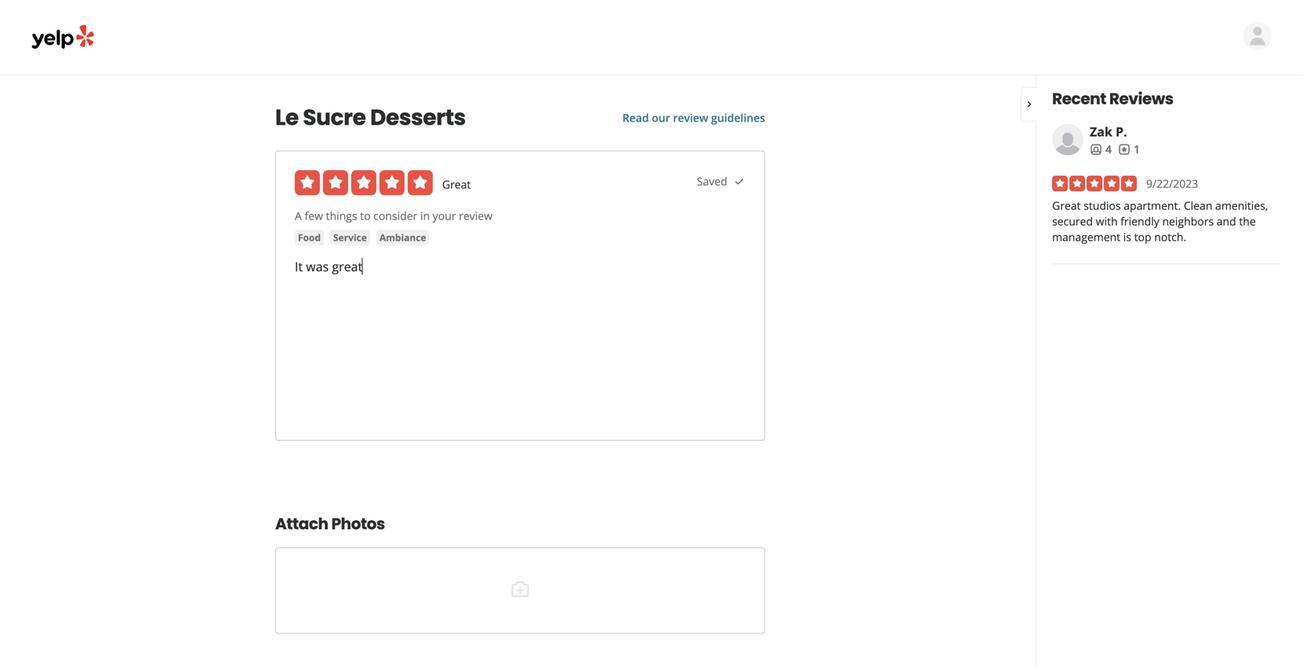 Task type: vqa. For each thing, say whether or not it's contained in the screenshot.
soon!
no



Task type: locate. For each thing, give the bounding box(es) containing it.
consider
[[374, 208, 418, 223]]

recent reviews
[[1052, 88, 1174, 110]]

great inside great studios apartment. clean amenities, secured with friendly neighbors and the management is top notch.
[[1052, 198, 1081, 213]]

is
[[1124, 229, 1132, 244]]

le sucre desserts link
[[275, 102, 585, 133]]

ambiance
[[380, 231, 426, 244]]

our
[[652, 110, 670, 125]]

16 review v2 image
[[1118, 143, 1131, 156]]

5 star rating image
[[1052, 176, 1137, 191]]

with
[[1096, 214, 1118, 229]]

0 horizontal spatial great
[[442, 177, 471, 192]]

zak p.
[[1090, 123, 1127, 140]]

1 vertical spatial review
[[459, 208, 493, 223]]

1 horizontal spatial great
[[1052, 198, 1081, 213]]

it was great
[[295, 258, 362, 275]]

clean
[[1184, 198, 1213, 213]]

read our review guidelines
[[623, 110, 765, 125]]

great up secured
[[1052, 198, 1081, 213]]

close sidebar icon image
[[1023, 98, 1036, 111], [1023, 98, 1036, 111]]

few
[[305, 208, 323, 223]]

great up your in the left of the page
[[442, 177, 471, 192]]

great
[[332, 258, 362, 275]]

None radio
[[295, 170, 320, 195], [380, 170, 405, 195], [408, 170, 433, 195], [295, 170, 320, 195], [380, 170, 405, 195], [408, 170, 433, 195]]

great
[[442, 177, 471, 192], [1052, 198, 1081, 213]]

1 horizontal spatial review
[[673, 110, 708, 125]]

16 checkmark v2 image
[[733, 175, 746, 188]]

desserts
[[370, 102, 466, 133]]

1 vertical spatial great
[[1052, 198, 1081, 213]]

review right 'our'
[[673, 110, 708, 125]]

0 vertical spatial review
[[673, 110, 708, 125]]

friends element
[[1090, 141, 1112, 157]]

16 friends v2 image
[[1090, 143, 1103, 156]]

the
[[1239, 214, 1256, 229]]

great for great
[[442, 177, 471, 192]]

mateo r. image
[[1244, 22, 1272, 50]]

service
[[333, 231, 367, 244]]

read
[[623, 110, 649, 125]]

rating element
[[295, 170, 433, 195]]

recent
[[1052, 88, 1107, 110]]

saved
[[697, 174, 733, 189]]

0 vertical spatial great
[[442, 177, 471, 192]]

amenities,
[[1216, 198, 1268, 213]]

review right your in the left of the page
[[459, 208, 493, 223]]

None radio
[[323, 170, 348, 195], [351, 170, 376, 195], [323, 170, 348, 195], [351, 170, 376, 195]]

0 horizontal spatial review
[[459, 208, 493, 223]]

apartment.
[[1124, 198, 1181, 213]]

review
[[673, 110, 708, 125], [459, 208, 493, 223]]

zak
[[1090, 123, 1113, 140]]



Task type: describe. For each thing, give the bounding box(es) containing it.
p.
[[1116, 123, 1127, 140]]

1
[[1134, 142, 1140, 156]]

top
[[1134, 229, 1152, 244]]

attach photos image
[[511, 580, 530, 599]]

reviews
[[1110, 88, 1174, 110]]

attach photos
[[275, 513, 385, 535]]

management
[[1052, 229, 1121, 244]]

things
[[326, 208, 357, 223]]

guidelines
[[711, 110, 765, 125]]

a
[[295, 208, 302, 223]]

in
[[420, 208, 430, 223]]

reviews element
[[1118, 141, 1140, 157]]

notch.
[[1155, 229, 1187, 244]]

was
[[306, 258, 329, 275]]

great for great studios apartment. clean amenities, secured with friendly neighbors and the management is top notch.
[[1052, 198, 1081, 213]]

secured
[[1052, 214, 1093, 229]]

read our review guidelines link
[[623, 110, 765, 125]]

a few things to consider in your review
[[295, 208, 493, 223]]

great studios apartment. clean amenities, secured with friendly neighbors and the management is top notch.
[[1052, 198, 1268, 244]]

photos
[[331, 513, 385, 535]]

4
[[1106, 142, 1112, 156]]

friendly
[[1121, 214, 1160, 229]]

photo of zak p. image
[[1052, 124, 1084, 155]]

le sucre desserts
[[275, 102, 466, 133]]

studios
[[1084, 198, 1121, 213]]

9/22/2023
[[1147, 176, 1199, 191]]

to
[[360, 208, 371, 223]]

neighbors
[[1163, 214, 1214, 229]]

your
[[433, 208, 456, 223]]

and
[[1217, 214, 1237, 229]]

le
[[275, 102, 299, 133]]

food
[[298, 231, 321, 244]]

sucre
[[303, 102, 366, 133]]

attach
[[275, 513, 328, 535]]

It was great text field
[[295, 258, 746, 275]]

it
[[295, 258, 303, 275]]



